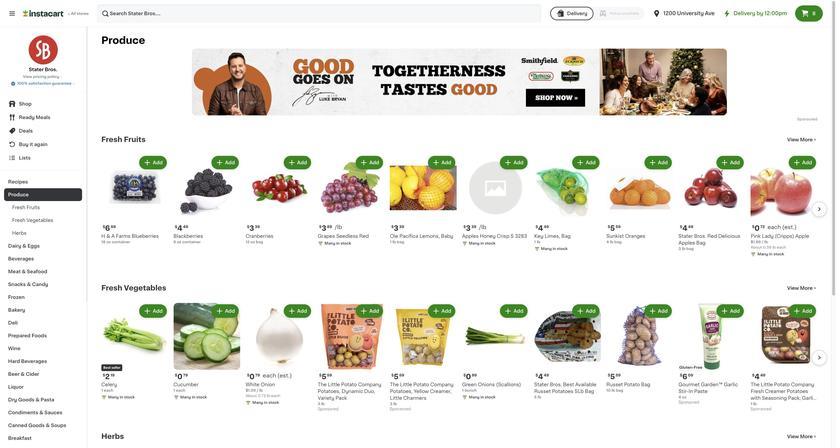 Task type: vqa. For each thing, say whether or not it's contained in the screenshot.


Task type: describe. For each thing, give the bounding box(es) containing it.
add for grapes seedless red
[[369, 160, 379, 165]]

delivery for delivery by 12:00pm
[[734, 11, 755, 16]]

$ 5 59 for russet potato bag
[[608, 373, 621, 381]]

apples honey crisp      s 3283
[[462, 234, 527, 239]]

pink lady (cripps) apple $1.89 / lb about 0.38 lb each
[[751, 234, 809, 250]]

4 for blackberries
[[177, 225, 182, 232]]

49 for stater bros. best available russet potatoes 5lb bag
[[544, 374, 549, 378]]

onions
[[478, 383, 495, 387]]

2 79 from the left
[[255, 374, 260, 378]]

bros. for stater bros. red delicious apples bag 3 lb bag
[[694, 234, 706, 239]]

0 horizontal spatial produce
[[8, 193, 29, 197]]

$ for cucumber
[[175, 374, 177, 378]]

product group containing 2
[[101, 303, 168, 402]]

each inside cucumber 1 each
[[176, 389, 185, 393]]

wine
[[8, 347, 20, 351]]

gluten-free
[[679, 366, 702, 370]]

with
[[751, 396, 761, 401]]

18
[[101, 240, 105, 244]]

the little potato company potatoes, yellow creamer, little charmers 3 lb
[[390, 383, 454, 406]]

lists
[[19, 156, 31, 160]]

59 for the little potato company potatoes, dynamic duo, variety pack
[[327, 374, 332, 378]]

add button for cranberries
[[284, 157, 310, 169]]

& for condiments
[[39, 411, 43, 415]]

blackberries
[[173, 234, 203, 239]]

meals
[[36, 115, 50, 120]]

$ inside $ 0 72
[[752, 225, 755, 229]]

add for pink lady (cripps) apple
[[802, 160, 812, 165]]

add button for pink lady (cripps) apple
[[789, 157, 815, 169]]

$ 3 39 inside the $3.39 per pound element
[[463, 225, 476, 232]]

each inside celery 1 each
[[104, 389, 113, 393]]

best inside stater bros. best available russet potatoes 5lb bag 5 lb
[[563, 383, 574, 387]]

prepared foods
[[8, 334, 47, 338]]

89
[[327, 225, 332, 229]]

limes,
[[545, 234, 560, 239]]

shop
[[19, 102, 32, 106]]

100% satisfaction guarantee
[[17, 82, 72, 85]]

each inside pink lady (cripps) apple $1.89 / lb about 0.38 lb each
[[777, 246, 786, 250]]

garlic inside "gourmet garden™ garlic stir-in paste 4 oz"
[[724, 383, 738, 387]]

potato inside russet potato bag 10 lb bag
[[624, 383, 640, 387]]

0 horizontal spatial fresh fruits link
[[4, 201, 82, 214]]

bros. for stater bros.
[[45, 67, 57, 72]]

buy
[[19, 142, 29, 147]]

0 horizontal spatial fresh vegetables link
[[4, 214, 82, 227]]

0.73
[[258, 394, 266, 398]]

hard beverages link
[[4, 355, 82, 368]]

0.38
[[763, 246, 771, 250]]

snacks & candy link
[[4, 278, 82, 291]]

more for 4
[[800, 137, 813, 142]]

1 horizontal spatial fresh fruits link
[[101, 136, 146, 144]]

$ 3 39 for cranberries
[[247, 225, 260, 232]]

green onions (scallions) 1 bunch
[[462, 383, 521, 393]]

about inside "white onion $1.09 / lb about 0.73 lb each"
[[246, 394, 257, 398]]

5 for the little potato company potatoes, yellow creamer, little charmers
[[394, 373, 399, 381]]

3 inside the little potato company potatoes, yellow creamer, little charmers 3 lb
[[390, 403, 392, 406]]

dry
[[8, 398, 17, 403]]

1 vertical spatial fresh vegetables
[[101, 285, 166, 292]]

h
[[101, 234, 105, 239]]

49 for key limes, bag
[[544, 225, 549, 229]]

charmers
[[403, 396, 427, 401]]

$ 4 49 for stater bros. red delicious apples bag
[[680, 225, 693, 232]]

12
[[246, 240, 250, 244]]

39 for ole pacifica lemons, baby
[[399, 225, 404, 229]]

view pricing policy link
[[23, 74, 63, 80]]

5 inside stater bros. best available russet potatoes 5lb bag 5 lb
[[534, 396, 537, 399]]

delivery button
[[550, 7, 594, 20]]

many in stock down cucumber 1 each
[[180, 396, 207, 399]]

container inside the h & a farms blueberries 18 oz container
[[112, 240, 130, 244]]

1 79 from the left
[[183, 374, 188, 378]]

& for meat
[[22, 270, 26, 274]]

5 for the little potato company potatoes, dynamic duo, variety pack
[[322, 373, 326, 381]]

frozen link
[[4, 291, 82, 304]]

all
[[71, 12, 76, 16]]

6 for gourmet
[[682, 373, 687, 381]]

dairy
[[8, 244, 21, 249]]

stater bros.
[[29, 67, 57, 72]]

99
[[472, 374, 477, 378]]

add button for h & a farms blueberries
[[140, 157, 166, 169]]

yellow
[[414, 389, 429, 394]]

lemons,
[[420, 234, 440, 239]]

6 inside blackberries 6 oz container
[[173, 240, 176, 244]]

potatoes, for variety
[[318, 389, 340, 394]]

grapes seedless red
[[318, 234, 369, 239]]

beer & cider
[[8, 372, 39, 377]]

many in stock down "0.38"
[[757, 253, 784, 256]]

more for 6
[[800, 286, 813, 291]]

0 left 72
[[755, 225, 760, 232]]

add button for white onion
[[284, 305, 310, 318]]

$ 0 72
[[752, 225, 765, 232]]

sunkist oranges 4 lb bag
[[606, 234, 645, 244]]

& for dairy
[[22, 244, 26, 249]]

celery
[[101, 383, 117, 387]]

0 vertical spatial herbs link
[[4, 227, 82, 240]]

pacifica
[[399, 234, 418, 239]]

view more link for 6
[[787, 285, 817, 292]]

lists link
[[4, 151, 82, 165]]

lady
[[762, 234, 774, 239]]

bag inside key limes, bag 1 lb
[[561, 234, 571, 239]]

(est.) for lady
[[782, 225, 797, 230]]

1 vertical spatial herbs link
[[101, 433, 124, 441]]

potatoes, for little
[[390, 389, 413, 394]]

stir-
[[679, 389, 689, 394]]

lb inside the little potato company potatoes, dynamic duo, variety pack 3 lb
[[321, 403, 325, 406]]

5 for russet potato bag
[[610, 373, 615, 381]]

lb inside sunkist oranges 4 lb bag
[[610, 240, 613, 244]]

/lb for honey
[[479, 224, 486, 230]]

goods for dry
[[18, 398, 34, 403]]

/ inside pink lady (cripps) apple $1.89 / lb about 0.38 lb each
[[762, 240, 763, 244]]

many down apples honey crisp      s 3283
[[469, 242, 480, 245]]

many in stock down key limes, bag 1 lb
[[541, 247, 568, 251]]

creamer,
[[430, 389, 452, 394]]

cucumber
[[173, 383, 199, 387]]

100%
[[17, 82, 28, 85]]

$ 3 39 for ole pacifica lemons, baby
[[391, 225, 404, 232]]

1 horizontal spatial fresh vegetables link
[[101, 284, 166, 293]]

0 horizontal spatial fruits
[[27, 205, 40, 210]]

again
[[34, 142, 48, 147]]

blueberries
[[132, 234, 159, 239]]

$ for green onions (scallions)
[[463, 374, 466, 378]]

1 horizontal spatial herbs
[[101, 433, 124, 440]]

free
[[694, 366, 702, 370]]

0 horizontal spatial apples
[[462, 234, 479, 239]]

many down "0.38"
[[757, 253, 768, 256]]

green
[[462, 383, 477, 387]]

$0.79 each (estimated) element
[[246, 373, 312, 382]]

fresh inside the little potato company fresh creamer potatoes with seasoning pack, garlic herb
[[751, 389, 764, 394]]

stater bros. logo image
[[28, 35, 58, 65]]

0 up white
[[249, 373, 255, 381]]

ole
[[390, 234, 398, 239]]

bakery link
[[4, 304, 82, 317]]

all stores link
[[23, 4, 89, 23]]

h & a farms blueberries 18 oz container
[[101, 234, 159, 244]]

1 lb
[[751, 403, 757, 406]]

Search field
[[97, 5, 541, 22]]

100% satisfaction guarantee button
[[11, 80, 76, 86]]

baby
[[441, 234, 453, 239]]

little for yellow
[[400, 383, 412, 387]]

$ 5 59 for the little potato company potatoes, yellow creamer, little charmers
[[391, 373, 404, 381]]

stater for stater bros. red delicious apples bag 3 lb bag
[[679, 234, 693, 239]]

many in stock down grapes seedless red
[[325, 242, 351, 245]]

each up onion at the bottom
[[263, 373, 276, 379]]

bag inside russet potato bag 10 lb bag
[[641, 383, 650, 387]]

1 inside ole pacifica lemons, baby 1 lb bag
[[390, 240, 392, 244]]

add for stater bros. red delicious apples bag
[[730, 160, 740, 165]]

$ for russet potato bag
[[608, 374, 610, 378]]

3 inside the little potato company potatoes, dynamic duo, variety pack 3 lb
[[318, 403, 320, 406]]

add button for ole pacifica lemons, baby
[[429, 157, 455, 169]]

ready
[[19, 115, 35, 120]]

white
[[246, 383, 259, 387]]

sponsored badge image down herb at bottom right
[[751, 408, 771, 412]]

cranberries 12 oz bag
[[246, 234, 273, 244]]

dynamic
[[342, 389, 363, 394]]

produce link
[[4, 188, 82, 201]]

recipes link
[[4, 176, 82, 188]]

cucumber 1 each
[[173, 383, 199, 393]]

$ for celery
[[103, 374, 105, 378]]

$ inside $ 3 89
[[319, 225, 322, 229]]

sunkist
[[606, 234, 624, 239]]

4 for key limes, bag
[[538, 225, 543, 232]]

seller
[[111, 366, 120, 369]]

the little potato company potatoes, dynamic duo, variety pack 3 lb
[[318, 383, 381, 406]]

10
[[606, 389, 611, 393]]

59 for russet potato bag
[[616, 374, 621, 378]]

add for sunkist oranges
[[658, 160, 668, 165]]

5 for sunkist oranges
[[610, 225, 615, 232]]

add button for apples honey crisp      s 3283
[[501, 157, 527, 169]]

1 vertical spatial fresh fruits
[[12, 205, 40, 210]]

the little potato company fresh creamer potatoes with seasoning pack, garlic herb
[[751, 383, 816, 408]]

about inside pink lady (cripps) apple $1.89 / lb about 0.38 lb each
[[751, 246, 762, 250]]

frozen
[[8, 295, 25, 300]]

0 horizontal spatial fresh vegetables
[[12, 218, 53, 223]]

variety
[[318, 396, 334, 401]]

condiments & sauces
[[8, 411, 62, 415]]

many down key limes, bag 1 lb
[[541, 247, 552, 251]]

1 vertical spatial vegetables
[[124, 285, 166, 292]]

lb inside ole pacifica lemons, baby 1 lb bag
[[392, 240, 396, 244]]

many down 0.73
[[252, 401, 263, 405]]

add for cranberries
[[297, 160, 307, 165]]

$ 4 49 for blackberries
[[175, 225, 188, 232]]

$ 0 79 inside $0.79 each (estimated) element
[[247, 373, 260, 381]]

$ 4 49 for the little potato company fresh creamer potatoes with seasoning pack, garlic herb
[[752, 373, 765, 381]]

1 horizontal spatial fruits
[[124, 136, 146, 143]]

$0.72 each (estimated) element
[[751, 224, 817, 233]]

1 horizontal spatial produce
[[101, 35, 145, 45]]

/lb for seedless
[[335, 224, 342, 230]]

$ for key limes, bag
[[536, 225, 538, 229]]

snacks & candy
[[8, 282, 48, 287]]

sauces
[[44, 411, 62, 415]]

many down cucumber 1 each
[[180, 396, 191, 399]]

garden™
[[701, 383, 723, 387]]

ready meals link
[[4, 111, 82, 124]]

goods for canned
[[28, 424, 45, 428]]

many inside product group
[[108, 396, 119, 399]]

bag inside stater bros. red delicious apples bag 3 lb bag
[[696, 241, 706, 245]]

6 for h
[[105, 225, 110, 232]]

add button for russet potato bag
[[645, 305, 671, 318]]

lb inside stater bros. red delicious apples bag 3 lb bag
[[682, 247, 685, 251]]

each inside "white onion $1.09 / lb about 0.73 lb each"
[[271, 394, 280, 398]]

5lb
[[575, 389, 584, 394]]

3 inside the $3.39 per pound element
[[466, 225, 471, 232]]

0 up cucumber
[[177, 373, 182, 381]]

many in stock down honey
[[469, 242, 496, 245]]

bag inside stater bros. red delicious apples bag 3 lb bag
[[686, 247, 694, 251]]

prepared foods link
[[4, 330, 82, 343]]



Task type: locate. For each thing, give the bounding box(es) containing it.
0 horizontal spatial herbs link
[[4, 227, 82, 240]]

delivery
[[734, 11, 755, 16], [567, 11, 587, 16]]

oranges
[[625, 234, 645, 239]]

0 vertical spatial about
[[751, 246, 762, 250]]

$ for ole pacifica lemons, baby
[[391, 225, 394, 229]]

1 more from the top
[[800, 137, 813, 142]]

/ right $1.09
[[257, 389, 258, 393]]

0 horizontal spatial 79
[[183, 374, 188, 378]]

stater for stater bros. best available russet potatoes 5lb bag 5 lb
[[534, 383, 549, 387]]

0 horizontal spatial about
[[246, 394, 257, 398]]

0 vertical spatial stater
[[29, 67, 44, 72]]

/ right $1.89
[[762, 240, 763, 244]]

4 down 'stir-'
[[679, 396, 681, 399]]

1 horizontal spatial stater
[[534, 383, 549, 387]]

potato inside the little potato company potatoes, yellow creamer, little charmers 3 lb
[[413, 383, 429, 387]]

5
[[610, 225, 615, 232], [322, 373, 326, 381], [394, 373, 399, 381], [610, 373, 615, 381], [534, 396, 537, 399]]

0 vertical spatial fresh fruits link
[[101, 136, 146, 144]]

sponsored badge image down variety on the left of page
[[318, 408, 338, 412]]

by
[[757, 11, 763, 16]]

each up "lady"
[[768, 225, 781, 230]]

delivery for delivery
[[567, 11, 587, 16]]

1 inside celery 1 each
[[101, 389, 103, 393]]

company for potatoes
[[791, 383, 814, 387]]

1 horizontal spatial about
[[751, 246, 762, 250]]

3 company from the left
[[791, 383, 814, 387]]

1 down celery
[[101, 389, 103, 393]]

2 vertical spatial view more link
[[787, 434, 817, 440]]

39 up apples honey crisp      s 3283
[[471, 225, 476, 229]]

0 horizontal spatial potatoes
[[552, 389, 573, 394]]

$ 4 49 up stater bros. red delicious apples bag 3 lb bag
[[680, 225, 693, 232]]

little for creamer
[[761, 383, 773, 387]]

company inside the little potato company fresh creamer potatoes with seasoning pack, garlic herb
[[791, 383, 814, 387]]

hard
[[8, 359, 20, 364]]

deals
[[19, 129, 33, 133]]

3 potato from the left
[[624, 383, 640, 387]]

$ for h & a farms blueberries
[[103, 225, 105, 229]]

add button for stater bros. red delicious apples bag
[[717, 157, 743, 169]]

& left the soups
[[46, 424, 50, 428]]

the for the little potato company potatoes, yellow creamer, little charmers
[[390, 383, 399, 387]]

1 down ole
[[390, 240, 392, 244]]

1 horizontal spatial $ 0 79
[[247, 373, 260, 381]]

bros.
[[45, 67, 57, 72], [694, 234, 706, 239], [550, 383, 562, 387]]

1 horizontal spatial 39
[[399, 225, 404, 229]]

2 horizontal spatial 39
[[471, 225, 476, 229]]

2 view more from the top
[[787, 286, 813, 291]]

lb inside stater bros. best available russet potatoes 5lb bag 5 lb
[[538, 396, 541, 399]]

potato for with
[[774, 383, 790, 387]]

1 horizontal spatial $ 3 39
[[391, 225, 404, 232]]

$3.89 per pound element
[[318, 224, 385, 233]]

oz right 12
[[250, 240, 255, 244]]

1 $ 0 79 from the left
[[175, 373, 188, 381]]

$ for the little potato company potatoes, dynamic duo, variety pack
[[319, 374, 322, 378]]

potatoes inside the little potato company fresh creamer potatoes with seasoning pack, garlic herb
[[787, 389, 808, 394]]

pricing
[[33, 75, 46, 79]]

1 vertical spatial item carousel region
[[92, 301, 827, 422]]

little up creamer
[[761, 383, 773, 387]]

pasta
[[41, 398, 54, 403]]

79 up white
[[255, 374, 260, 378]]

& for h
[[106, 234, 110, 239]]

2 vertical spatial bros.
[[550, 383, 562, 387]]

$ 3 39 up ole
[[391, 225, 404, 232]]

pack
[[336, 396, 347, 401]]

0 vertical spatial garlic
[[724, 383, 738, 387]]

$ inside the $ 0 99
[[463, 374, 466, 378]]

s
[[511, 234, 514, 239]]

2 more from the top
[[800, 286, 813, 291]]

79
[[183, 374, 188, 378], [255, 374, 260, 378]]

59 up variety on the left of page
[[327, 374, 332, 378]]

1 vertical spatial view more link
[[787, 285, 817, 292]]

sponsored badge image for little
[[390, 408, 410, 412]]

1 item carousel region from the top
[[92, 152, 827, 274]]

$ for the little potato company potatoes, yellow creamer, little charmers
[[391, 374, 394, 378]]

1 vertical spatial herbs
[[101, 433, 124, 440]]

49 for blackberries
[[183, 225, 188, 229]]

1 vertical spatial russet
[[534, 389, 551, 394]]

0 horizontal spatial $ 0 79
[[175, 373, 188, 381]]

4 for stater bros. best available russet potatoes 5lb bag
[[538, 373, 543, 381]]

honey
[[480, 234, 496, 239]]

the inside the little potato company fresh creamer potatoes with seasoning pack, garlic herb
[[751, 383, 760, 387]]

4 inside "gourmet garden™ garlic stir-in paste 4 oz"
[[679, 396, 681, 399]]

0 horizontal spatial 6
[[105, 225, 110, 232]]

it
[[30, 142, 33, 147]]

0 horizontal spatial stater
[[29, 67, 44, 72]]

1 horizontal spatial container
[[182, 240, 201, 244]]

potatoes, up charmers
[[390, 389, 413, 394]]

3 inside stater bros. red delicious apples bag 3 lb bag
[[679, 247, 681, 251]]

add for cucumber
[[225, 309, 235, 314]]

beverages inside hard beverages link
[[21, 359, 47, 364]]

add for celery
[[153, 309, 163, 314]]

red for bros.
[[707, 234, 717, 239]]

bag
[[256, 240, 263, 244], [397, 240, 404, 244], [614, 240, 622, 244], [686, 247, 694, 251], [616, 389, 623, 393]]

/lb inside $3.89 per pound element
[[335, 224, 342, 230]]

container down the blackberries on the bottom left of the page
[[182, 240, 201, 244]]

(est.) inside '$0.72 each (estimated)' element
[[782, 225, 797, 230]]

prepared
[[8, 334, 31, 338]]

0 horizontal spatial each (est.)
[[263, 373, 292, 379]]

stater for stater bros.
[[29, 67, 44, 72]]

onion
[[261, 383, 275, 387]]

add for apples honey crisp      s 3283
[[514, 160, 523, 165]]

the for the little potato company potatoes, dynamic duo, variety pack
[[318, 383, 327, 387]]

3 inside $3.89 per pound element
[[322, 225, 326, 232]]

2 horizontal spatial $ 3 39
[[463, 225, 476, 232]]

2 the from the left
[[390, 383, 399, 387]]

view for fresh fruits
[[787, 137, 799, 142]]

1 inside cucumber 1 each
[[173, 389, 175, 393]]

ave
[[705, 11, 715, 16]]

$ 4 49 up with
[[752, 373, 765, 381]]

2 horizontal spatial company
[[791, 383, 814, 387]]

each (est.) up onion at the bottom
[[263, 373, 292, 379]]

potato inside the little potato company fresh creamer potatoes with seasoning pack, garlic herb
[[774, 383, 790, 387]]

0 horizontal spatial company
[[358, 383, 381, 387]]

seafood
[[27, 270, 47, 274]]

None search field
[[97, 4, 541, 23]]

19
[[110, 374, 115, 378]]

bros. left available
[[550, 383, 562, 387]]

potato inside the little potato company potatoes, dynamic duo, variety pack 3 lb
[[341, 383, 357, 387]]

item carousel region containing 2
[[92, 301, 827, 422]]

1 horizontal spatial herbs link
[[101, 433, 124, 441]]

instacart logo image
[[23, 9, 64, 18]]

red
[[359, 234, 369, 239], [707, 234, 717, 239]]

4 up stater bros. red delicious apples bag 3 lb bag
[[682, 225, 687, 232]]

beverages down dairy & eggs
[[8, 257, 34, 261]]

0 vertical spatial beverages
[[8, 257, 34, 261]]

add button for blackberries
[[212, 157, 238, 169]]

deli link
[[4, 317, 82, 330]]

0 horizontal spatial herbs
[[12, 231, 27, 236]]

potato for variety
[[341, 383, 357, 387]]

oz inside blackberries 6 oz container
[[177, 240, 181, 244]]

company for creamer,
[[430, 383, 454, 387]]

bros. inside stater bros. red delicious apples bag 3 lb bag
[[694, 234, 706, 239]]

delivery by 12:00pm
[[734, 11, 787, 16]]

1 $ 3 39 from the left
[[463, 225, 476, 232]]

gourmet
[[679, 383, 700, 387]]

guarantee
[[52, 82, 72, 85]]

ready meals button
[[4, 111, 82, 124]]

& left sauces
[[39, 411, 43, 415]]

red left delicious
[[707, 234, 717, 239]]

red inside stater bros. red delicious apples bag 3 lb bag
[[707, 234, 717, 239]]

1 view more from the top
[[787, 137, 813, 142]]

0 vertical spatial herbs
[[12, 231, 27, 236]]

0 vertical spatial view more
[[787, 137, 813, 142]]

little for dynamic
[[328, 383, 340, 387]]

0 left '99'
[[466, 373, 471, 381]]

8
[[812, 11, 816, 16]]

0 vertical spatial fresh vegetables
[[12, 218, 53, 223]]

& for beer
[[21, 372, 25, 377]]

company
[[358, 383, 381, 387], [430, 383, 454, 387], [791, 383, 814, 387]]

bakery
[[8, 308, 25, 313]]

& left a
[[106, 234, 110, 239]]

potatoes inside stater bros. best available russet potatoes 5lb bag 5 lb
[[552, 389, 573, 394]]

each
[[768, 225, 781, 230], [777, 246, 786, 250], [263, 373, 276, 379], [104, 389, 113, 393], [176, 389, 185, 393], [271, 394, 280, 398]]

72
[[760, 225, 765, 229]]

add for green onions (scallions)
[[514, 309, 523, 314]]

2 potato from the left
[[413, 383, 429, 387]]

the inside the little potato company potatoes, dynamic duo, variety pack 3 lb
[[318, 383, 327, 387]]

stater inside stater bros. red delicious apples bag 3 lb bag
[[679, 234, 693, 239]]

1 horizontal spatial vegetables
[[124, 285, 166, 292]]

1 down with
[[751, 403, 752, 406]]

0 horizontal spatial delivery
[[567, 11, 587, 16]]

1 down key
[[534, 240, 536, 244]]

1 vertical spatial fresh vegetables link
[[101, 284, 166, 293]]

2 /lb from the left
[[479, 224, 486, 230]]

many in stock inside product group
[[108, 396, 135, 399]]

59 up charmers
[[399, 374, 404, 378]]

add button for grapes seedless red
[[356, 157, 383, 169]]

1 red from the left
[[359, 234, 369, 239]]

russet inside russet potato bag 10 lb bag
[[606, 383, 623, 387]]

candy
[[32, 282, 48, 287]]

item carousel region
[[92, 152, 827, 274], [92, 301, 827, 422]]

2 vertical spatial 6
[[682, 373, 687, 381]]

sponsored badge image for oz
[[679, 401, 699, 405]]

3 view more from the top
[[787, 435, 813, 439]]

0 vertical spatial fruits
[[124, 136, 146, 143]]

bag inside sunkist oranges 4 lb bag
[[614, 240, 622, 244]]

1 horizontal spatial apples
[[679, 241, 695, 245]]

bros. inside stater bros. best available russet potatoes 5lb bag 5 lb
[[550, 383, 562, 387]]

item carousel region containing 6
[[92, 152, 827, 274]]

white onion $1.09 / lb about 0.73 lb each
[[246, 383, 280, 398]]

herbs
[[12, 231, 27, 236], [101, 433, 124, 440]]

0 vertical spatial /
[[762, 240, 763, 244]]

0 vertical spatial fresh fruits
[[101, 136, 146, 143]]

1 horizontal spatial (est.)
[[782, 225, 797, 230]]

& inside the h & a farms blueberries 18 oz container
[[106, 234, 110, 239]]

1 horizontal spatial 6
[[173, 240, 176, 244]]

1 horizontal spatial fresh vegetables
[[101, 285, 166, 292]]

bros. up policy
[[45, 67, 57, 72]]

1 horizontal spatial potatoes,
[[390, 389, 413, 394]]

$ 4 49 for key limes, bag
[[536, 225, 549, 232]]

oz inside "gourmet garden™ garlic stir-in paste 4 oz"
[[682, 396, 686, 399]]

& left candy
[[27, 282, 31, 287]]

key limes, bag 1 lb
[[534, 234, 571, 244]]

3 the from the left
[[751, 383, 760, 387]]

service type group
[[550, 7, 644, 20]]

2 $ 0 79 from the left
[[247, 373, 260, 381]]

oz down 'stir-'
[[682, 396, 686, 399]]

each down cucumber
[[176, 389, 185, 393]]

1 horizontal spatial each (est.)
[[768, 225, 797, 230]]

lb inside russet potato bag 10 lb bag
[[612, 389, 615, 393]]

4 for stater bros. red delicious apples bag
[[682, 225, 687, 232]]

2 vertical spatial view more
[[787, 435, 813, 439]]

2 red from the left
[[707, 234, 717, 239]]

1 vertical spatial stater
[[679, 234, 693, 239]]

& for snacks
[[27, 282, 31, 287]]

seasoning
[[762, 396, 787, 401]]

0 horizontal spatial the
[[318, 383, 327, 387]]

0 horizontal spatial bros.
[[45, 67, 57, 72]]

2 potatoes from the left
[[787, 389, 808, 394]]

2 horizontal spatial the
[[751, 383, 760, 387]]

(est.) for onion
[[277, 373, 292, 379]]

(est.) inside $0.79 each (estimated) element
[[277, 373, 292, 379]]

1 vertical spatial beverages
[[21, 359, 47, 364]]

little inside the little potato company potatoes, dynamic duo, variety pack 3 lb
[[328, 383, 340, 387]]

1 view more link from the top
[[787, 136, 817, 143]]

12:00pm
[[765, 11, 787, 16]]

3 39 from the left
[[399, 225, 404, 229]]

bag
[[561, 234, 571, 239], [696, 241, 706, 245], [641, 383, 650, 387], [585, 389, 594, 394]]

item carousel region for fresh fruits
[[92, 152, 827, 274]]

69
[[111, 225, 116, 229]]

1 the from the left
[[318, 383, 327, 387]]

add button for stater bros. best available russet potatoes 5lb bag
[[573, 305, 599, 318]]

each down (cripps)
[[777, 246, 786, 250]]

3 more from the top
[[800, 435, 813, 439]]

add for key limes, bag
[[586, 160, 596, 165]]

herbs link
[[4, 227, 82, 240], [101, 433, 124, 441]]

$ 4 49 for stater bros. best available russet potatoes 5lb bag
[[536, 373, 549, 381]]

0 horizontal spatial fresh fruits
[[12, 205, 40, 210]]

$ 5 59 up variety on the left of page
[[319, 373, 332, 381]]

each (est.) inside $0.79 each (estimated) element
[[263, 373, 292, 379]]

canned
[[8, 424, 27, 428]]

goods inside canned goods & soups link
[[28, 424, 45, 428]]

4 up the blackberries on the bottom left of the page
[[177, 225, 182, 232]]

produce
[[101, 35, 145, 45], [8, 193, 29, 197]]

$ 3 39 up cranberries
[[247, 225, 260, 232]]

company for duo,
[[358, 383, 381, 387]]

$ 0 79 up cucumber
[[175, 373, 188, 381]]

49 up the limes,
[[544, 225, 549, 229]]

creamer
[[765, 389, 786, 394]]

view more link for 4
[[787, 136, 817, 143]]

1 horizontal spatial fresh fruits
[[101, 136, 146, 143]]

$ inside $ 6 69
[[103, 225, 105, 229]]

view more for 4
[[787, 137, 813, 142]]

4 up stater bros. best available russet potatoes 5lb bag 5 lb
[[538, 373, 543, 381]]

$ inside $ 6 09
[[680, 374, 682, 378]]

$ 6 69
[[103, 225, 116, 232]]

add for h & a farms blueberries
[[153, 160, 163, 165]]

49 up the blackberries on the bottom left of the page
[[183, 225, 188, 229]]

garlic right garden™
[[724, 383, 738, 387]]

many down grapes
[[325, 242, 335, 245]]

0 horizontal spatial container
[[112, 240, 130, 244]]

1 potatoes, from the left
[[318, 389, 340, 394]]

cider
[[26, 372, 39, 377]]

apples inside stater bros. red delicious apples bag 3 lb bag
[[679, 241, 695, 245]]

many in stock down 0.73
[[252, 401, 279, 405]]

0 horizontal spatial russet
[[534, 389, 551, 394]]

2 potatoes, from the left
[[390, 389, 413, 394]]

(est.) up "white onion $1.09 / lb about 0.73 lb each"
[[277, 373, 292, 379]]

0 vertical spatial apples
[[462, 234, 479, 239]]

add button for key limes, bag
[[573, 157, 599, 169]]

2
[[105, 373, 110, 381]]

09
[[688, 374, 693, 378]]

2 container from the left
[[182, 240, 201, 244]]

potatoes, up variety on the left of page
[[318, 389, 340, 394]]

$ 5 59 up sunkist in the right of the page
[[608, 225, 621, 232]]

oz right 18
[[106, 240, 111, 244]]

1 potatoes from the left
[[552, 389, 573, 394]]

$3.39 per pound element
[[462, 224, 529, 233]]

buy it again
[[19, 142, 48, 147]]

0 horizontal spatial best
[[103, 366, 111, 369]]

product group
[[101, 155, 168, 245], [173, 155, 240, 245], [246, 155, 312, 245], [318, 155, 385, 248], [390, 155, 457, 245], [462, 155, 529, 248], [534, 155, 601, 253], [606, 155, 673, 245], [679, 155, 745, 252], [751, 155, 817, 259], [101, 303, 168, 402], [173, 303, 240, 402], [246, 303, 312, 407], [318, 303, 385, 413], [390, 303, 457, 413], [462, 303, 529, 402], [534, 303, 601, 400], [606, 303, 673, 394], [679, 303, 745, 407], [751, 303, 817, 413]]

goods inside dry goods & pasta "link"
[[18, 398, 34, 403]]

1 horizontal spatial delivery
[[734, 11, 755, 16]]

0 vertical spatial (est.)
[[782, 225, 797, 230]]

each (est.) inside '$0.72 each (estimated)' element
[[768, 225, 797, 230]]

sponsored badge image for variety
[[318, 408, 338, 412]]

company inside the little potato company potatoes, yellow creamer, little charmers 3 lb
[[430, 383, 454, 387]]

$ 5 59 up 10
[[608, 373, 621, 381]]

the inside the little potato company potatoes, yellow creamer, little charmers 3 lb
[[390, 383, 399, 387]]

red for seedless
[[359, 234, 369, 239]]

1 vertical spatial garlic
[[802, 396, 816, 401]]

6 left 69
[[105, 225, 110, 232]]

/ inside "white onion $1.09 / lb about 0.73 lb each"
[[257, 389, 258, 393]]

key
[[534, 234, 543, 239]]

red down $3.89 per pound element
[[359, 234, 369, 239]]

sponsored badge image down charmers
[[390, 408, 410, 412]]

$ 5 59 up charmers
[[391, 373, 404, 381]]

potatoes, inside the little potato company potatoes, dynamic duo, variety pack 3 lb
[[318, 389, 340, 394]]

• sponsored: good goes on. get your menu ready for a good game. smithfield. eckrich. nathan's. carando. image
[[192, 49, 727, 116]]

2 vertical spatial more
[[800, 435, 813, 439]]

1 vertical spatial 6
[[173, 240, 176, 244]]

pack,
[[788, 396, 801, 401]]

fresh fruits
[[101, 136, 146, 143], [12, 205, 40, 210]]

49 for stater bros. red delicious apples bag
[[688, 225, 693, 229]]

4 inside sunkist oranges 4 lb bag
[[606, 240, 609, 244]]

ole pacifica lemons, baby 1 lb bag
[[390, 234, 453, 244]]

university
[[677, 11, 704, 16]]

add button for cucumber
[[212, 305, 238, 318]]

stater bros. best available russet potatoes 5lb bag 5 lb
[[534, 383, 596, 399]]

herb
[[751, 403, 762, 408]]

59
[[616, 225, 621, 229], [327, 374, 332, 378], [399, 374, 404, 378], [616, 374, 621, 378]]

1 vertical spatial fruits
[[27, 205, 40, 210]]

2 horizontal spatial bros.
[[694, 234, 706, 239]]

1 horizontal spatial potatoes
[[787, 389, 808, 394]]

1 vertical spatial about
[[246, 394, 257, 398]]

1 vertical spatial fresh fruits link
[[4, 201, 82, 214]]

59 for sunkist oranges
[[616, 225, 621, 229]]

$ for stater bros. best available russet potatoes 5lb bag
[[536, 374, 538, 378]]

39 up pacifica
[[399, 225, 404, 229]]

sponsored badge image down in
[[679, 401, 699, 405]]

container down farms
[[112, 240, 130, 244]]

/lb inside the $3.39 per pound element
[[479, 224, 486, 230]]

/lb right the 89
[[335, 224, 342, 230]]

potato for little
[[413, 383, 429, 387]]

in
[[336, 242, 340, 245], [480, 242, 484, 245], [553, 247, 556, 251], [769, 253, 773, 256], [120, 396, 123, 399], [192, 396, 195, 399], [480, 396, 484, 399], [264, 401, 267, 405]]

delivery inside button
[[567, 11, 587, 16]]

0 vertical spatial best
[[103, 366, 111, 369]]

4 up with
[[755, 373, 760, 381]]

best left the seller
[[103, 366, 111, 369]]

bros. left delicious
[[694, 234, 706, 239]]

1 39 from the left
[[471, 225, 476, 229]]

dry goods & pasta link
[[4, 394, 82, 407]]

lb inside the little potato company potatoes, yellow creamer, little charmers 3 lb
[[393, 403, 397, 406]]

buy it again link
[[4, 138, 82, 151]]

delivery by 12:00pm link
[[723, 9, 787, 18]]

& inside "link"
[[36, 398, 39, 403]]

add button for sunkist oranges
[[645, 157, 671, 169]]

add for blackberries
[[225, 160, 235, 165]]

russet inside stater bros. best available russet potatoes 5lb bag 5 lb
[[534, 389, 551, 394]]

4 up key
[[538, 225, 543, 232]]

many down celery 1 each
[[108, 396, 119, 399]]

add for stater bros. best available russet potatoes 5lb bag
[[586, 309, 596, 314]]

1 horizontal spatial best
[[563, 383, 574, 387]]

little left charmers
[[390, 396, 402, 401]]

potatoes left 5lb at the right of the page
[[552, 389, 573, 394]]

& right beer
[[21, 372, 25, 377]]

each (est.) for onion
[[263, 373, 292, 379]]

49 up stater bros. red delicious apples bag 3 lb bag
[[688, 225, 693, 229]]

$ 3 39 up apples honey crisp      s 3283
[[463, 225, 476, 232]]

$ 5 59 for the little potato company potatoes, dynamic duo, variety pack
[[319, 373, 332, 381]]

0 horizontal spatial vegetables
[[27, 218, 53, 223]]

company up the duo,
[[358, 383, 381, 387]]

$ 4 49
[[175, 225, 188, 232], [536, 225, 549, 232], [680, 225, 693, 232], [536, 373, 549, 381], [752, 373, 765, 381]]

4 for the little potato company fresh creamer potatoes with seasoning pack, garlic herb
[[755, 373, 760, 381]]

0 vertical spatial russet
[[606, 383, 623, 387]]

little up pack
[[328, 383, 340, 387]]

2 company from the left
[[430, 383, 454, 387]]

snacks
[[8, 282, 26, 287]]

goods down condiments & sauces
[[28, 424, 45, 428]]

3
[[322, 225, 326, 232], [466, 225, 471, 232], [249, 225, 254, 232], [394, 225, 398, 232], [679, 247, 681, 251], [318, 403, 320, 406], [390, 403, 392, 406]]

& right meat
[[22, 270, 26, 274]]

many in stock
[[325, 242, 351, 245], [469, 242, 496, 245], [541, 247, 568, 251], [757, 253, 784, 256], [108, 396, 135, 399], [180, 396, 207, 399], [469, 396, 496, 399], [252, 401, 279, 405]]

1 horizontal spatial red
[[707, 234, 717, 239]]

2 view more link from the top
[[787, 285, 817, 292]]

1 horizontal spatial the
[[390, 383, 399, 387]]

delivery inside "link"
[[734, 11, 755, 16]]

(est.) up (cripps)
[[782, 225, 797, 230]]

1200
[[663, 11, 676, 16]]

1 horizontal spatial company
[[430, 383, 454, 387]]

about down $1.09
[[246, 394, 257, 398]]

view for fresh vegetables
[[787, 286, 799, 291]]

bag inside russet potato bag 10 lb bag
[[616, 389, 623, 393]]

add for russet potato bag
[[658, 309, 668, 314]]

fresh
[[101, 136, 122, 143], [12, 205, 25, 210], [12, 218, 25, 223], [101, 285, 122, 292], [751, 389, 764, 394]]

ready meals
[[19, 115, 50, 120]]

bag inside cranberries 12 oz bag
[[256, 240, 263, 244]]

herbs inside "link"
[[12, 231, 27, 236]]

many in stock down celery 1 each
[[108, 396, 135, 399]]

0 horizontal spatial /
[[257, 389, 258, 393]]

deals link
[[4, 124, 82, 138]]

0 vertical spatial more
[[800, 137, 813, 142]]

goods
[[18, 398, 34, 403], [28, 424, 45, 428]]

meat & seafood
[[8, 270, 47, 274]]

a
[[111, 234, 115, 239]]

1 /lb from the left
[[335, 224, 342, 230]]

1 inside green onions (scallions) 1 bunch
[[462, 389, 464, 393]]

beverages inside beverages link
[[8, 257, 34, 261]]

1 potato from the left
[[341, 383, 357, 387]]

$ for gourmet garden™ garlic stir-in paste
[[680, 374, 682, 378]]

0 vertical spatial goods
[[18, 398, 34, 403]]

2 horizontal spatial stater
[[679, 234, 693, 239]]

$ inside the '$ 2 19'
[[103, 374, 105, 378]]

1 horizontal spatial garlic
[[802, 396, 816, 401]]

& left 'pasta'
[[36, 398, 39, 403]]

lb inside key limes, bag 1 lb
[[537, 240, 540, 244]]

0 vertical spatial fresh vegetables link
[[4, 214, 82, 227]]

stater bros. link
[[28, 35, 58, 73]]

59 up russet potato bag 10 lb bag
[[616, 374, 621, 378]]

little inside the little potato company fresh creamer potatoes with seasoning pack, garlic herb
[[761, 383, 773, 387]]

potatoes, inside the little potato company potatoes, yellow creamer, little charmers 3 lb
[[390, 389, 413, 394]]

many in stock down "bunch"
[[469, 396, 496, 399]]

$ for stater bros. red delicious apples bag
[[680, 225, 682, 229]]

container inside blackberries 6 oz container
[[182, 240, 201, 244]]

add button for celery
[[140, 305, 166, 318]]

&
[[106, 234, 110, 239], [22, 244, 26, 249], [22, 270, 26, 274], [27, 282, 31, 287], [21, 372, 25, 377], [36, 398, 39, 403], [39, 411, 43, 415], [46, 424, 50, 428]]

4 potato from the left
[[774, 383, 790, 387]]

$ 5 59 for sunkist oranges
[[608, 225, 621, 232]]

0 horizontal spatial (est.)
[[277, 373, 292, 379]]

1 vertical spatial each (est.)
[[263, 373, 292, 379]]

potatoes
[[552, 389, 573, 394], [787, 389, 808, 394]]

2 $ 3 39 from the left
[[247, 225, 260, 232]]

3 view more link from the top
[[787, 434, 817, 440]]

bag inside ole pacifica lemons, baby 1 lb bag
[[397, 240, 404, 244]]

best seller
[[103, 366, 120, 369]]

1 company from the left
[[358, 383, 381, 387]]

1 container from the left
[[112, 240, 130, 244]]

garlic inside the little potato company fresh creamer potatoes with seasoning pack, garlic herb
[[802, 396, 816, 401]]

59 for the little potato company potatoes, yellow creamer, little charmers
[[399, 374, 404, 378]]

& left eggs
[[22, 244, 26, 249]]

oz inside the h & a farms blueberries 18 oz container
[[106, 240, 111, 244]]

$ for cranberries
[[247, 225, 249, 229]]

view more for 6
[[787, 286, 813, 291]]

item carousel region for fresh vegetables
[[92, 301, 827, 422]]

add button for green onions (scallions)
[[501, 305, 527, 318]]

6 down the blackberries on the bottom left of the page
[[173, 240, 176, 244]]

2 39 from the left
[[255, 225, 260, 229]]

stock
[[341, 242, 351, 245], [485, 242, 496, 245], [557, 247, 568, 251], [773, 253, 784, 256], [124, 396, 135, 399], [196, 396, 207, 399], [485, 396, 496, 399], [268, 401, 279, 405]]

0 vertical spatial produce
[[101, 35, 145, 45]]

duo,
[[364, 389, 375, 394]]

sponsored badge image
[[679, 401, 699, 405], [318, 408, 338, 412], [390, 408, 410, 412], [751, 408, 771, 412]]

2 item carousel region from the top
[[92, 301, 827, 422]]

company up pack,
[[791, 383, 814, 387]]

company up creamer,
[[430, 383, 454, 387]]

garlic right pack,
[[802, 396, 816, 401]]

4 down sunkist in the right of the page
[[606, 240, 609, 244]]

gourmet garden™ garlic stir-in paste 4 oz
[[679, 383, 738, 399]]

bag inside stater bros. best available russet potatoes 5lb bag 5 lb
[[585, 389, 594, 394]]

0 horizontal spatial /lb
[[335, 224, 342, 230]]

1 left "bunch"
[[462, 389, 464, 393]]

6 left 09
[[682, 373, 687, 381]]

39 up cranberries
[[255, 225, 260, 229]]

0 vertical spatial bros.
[[45, 67, 57, 72]]

1 vertical spatial goods
[[28, 424, 45, 428]]

$ for sunkist oranges
[[608, 225, 610, 229]]

oz inside cranberries 12 oz bag
[[250, 240, 255, 244]]

many down "bunch"
[[469, 396, 480, 399]]

delicious
[[718, 234, 740, 239]]

stater inside stater bros. best available russet potatoes 5lb bag 5 lb
[[534, 383, 549, 387]]

company inside the little potato company potatoes, dynamic duo, variety pack 3 lb
[[358, 383, 381, 387]]

0 vertical spatial item carousel region
[[92, 152, 827, 274]]

$ 4 49 up stater bros. best available russet potatoes 5lb bag 5 lb
[[536, 373, 549, 381]]

3 $ 3 39 from the left
[[391, 225, 404, 232]]

view for herbs
[[787, 435, 799, 439]]

3283
[[515, 234, 527, 239]]

1 inside key limes, bag 1 lb
[[534, 240, 536, 244]]

container
[[112, 240, 130, 244], [182, 240, 201, 244]]

each (est.) up (cripps)
[[768, 225, 797, 230]]



